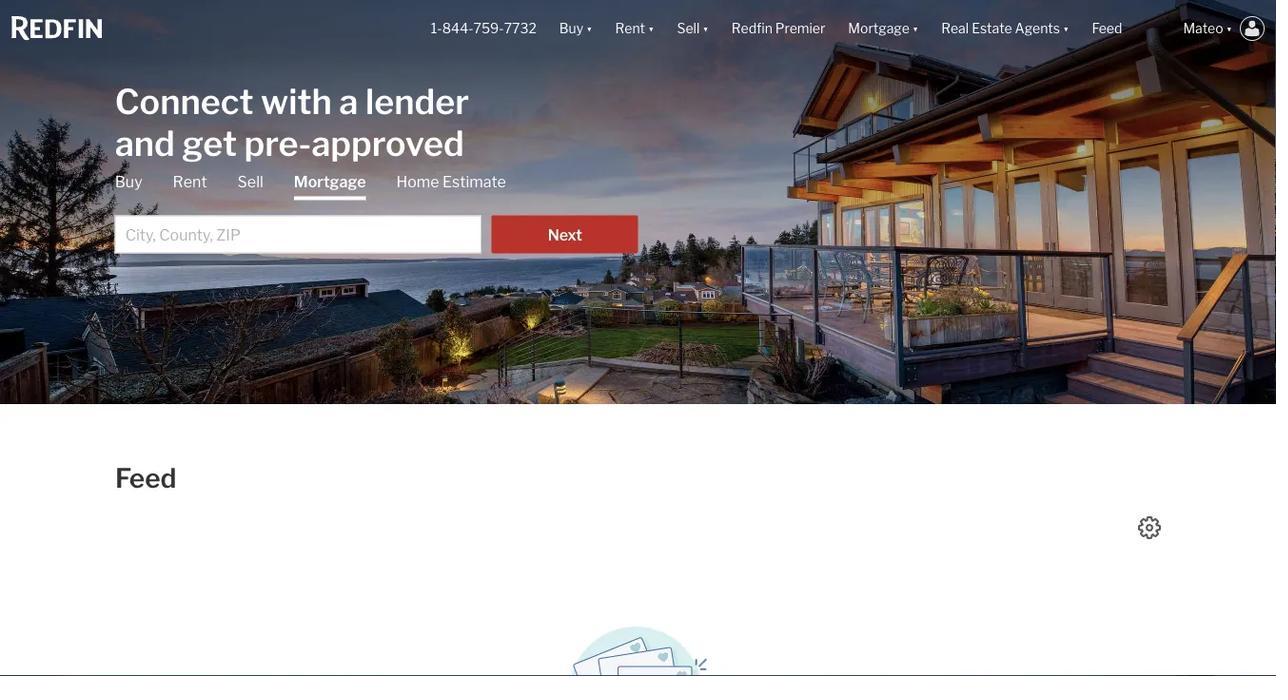 Task type: vqa. For each thing, say whether or not it's contained in the screenshot.
Rent ▾ button
yes



Task type: describe. For each thing, give the bounding box(es) containing it.
mateo ▾
[[1184, 20, 1233, 37]]

sell ▾ button
[[677, 0, 709, 57]]

next
[[548, 226, 582, 245]]

with
[[261, 80, 332, 122]]

connect
[[115, 80, 254, 122]]

mortgage for mortgage ▾
[[849, 20, 910, 37]]

buy ▾ button
[[548, 0, 604, 57]]

sell ▾
[[677, 20, 709, 37]]

▾ for sell ▾
[[703, 20, 709, 37]]

1-844-759-7732 link
[[431, 20, 537, 37]]

7732
[[504, 20, 537, 37]]

buy ▾
[[560, 20, 593, 37]]

sell for sell
[[238, 173, 263, 191]]

mateo
[[1184, 20, 1224, 37]]

mortgage ▾ button
[[849, 0, 919, 57]]

mortgage ▾ button
[[837, 0, 930, 57]]

▾ for mateo ▾
[[1227, 20, 1233, 37]]

feed inside 'feed' button
[[1092, 20, 1123, 37]]

real estate agents ▾
[[942, 20, 1069, 37]]

rent for rent ▾
[[615, 20, 645, 37]]

mortgage link
[[294, 172, 366, 200]]

sell link
[[238, 172, 263, 193]]

next button
[[492, 216, 638, 254]]

City, County, ZIP search field
[[115, 216, 481, 254]]

premier
[[776, 20, 826, 37]]

1-844-759-7732
[[431, 20, 537, 37]]

real estate agents ▾ link
[[942, 0, 1069, 57]]

buy link
[[115, 172, 142, 193]]

redfin premier
[[732, 20, 826, 37]]



Task type: locate. For each thing, give the bounding box(es) containing it.
▾ left "rent ▾"
[[586, 20, 593, 37]]

redfin premier button
[[720, 0, 837, 57]]

0 vertical spatial buy
[[560, 20, 584, 37]]

0 horizontal spatial buy
[[115, 173, 142, 191]]

1-
[[431, 20, 442, 37]]

rent right buy ▾ at the top left of the page
[[615, 20, 645, 37]]

rent ▾
[[615, 20, 654, 37]]

1 vertical spatial sell
[[238, 173, 263, 191]]

rent ▾ button
[[604, 0, 666, 57]]

buy
[[560, 20, 584, 37], [115, 173, 142, 191]]

home
[[396, 173, 439, 191]]

759-
[[474, 20, 504, 37]]

0 vertical spatial sell
[[677, 20, 700, 37]]

mortgage left real
[[849, 20, 910, 37]]

rent link
[[173, 172, 207, 193]]

sell
[[677, 20, 700, 37], [238, 173, 263, 191]]

3 ▾ from the left
[[703, 20, 709, 37]]

real
[[942, 20, 969, 37]]

▾
[[586, 20, 593, 37], [648, 20, 654, 37], [703, 20, 709, 37], [913, 20, 919, 37], [1063, 20, 1069, 37], [1227, 20, 1233, 37]]

1 vertical spatial buy
[[115, 173, 142, 191]]

feed
[[1092, 20, 1123, 37], [115, 463, 177, 495]]

buy down and
[[115, 173, 142, 191]]

844-
[[442, 20, 474, 37]]

▾ right 'agents'
[[1063, 20, 1069, 37]]

0 horizontal spatial feed
[[115, 463, 177, 495]]

rent inside dropdown button
[[615, 20, 645, 37]]

estimate
[[443, 173, 506, 191]]

sell ▾ button
[[666, 0, 720, 57]]

mortgage
[[849, 20, 910, 37], [294, 173, 366, 191]]

pre-
[[244, 122, 311, 164]]

▾ for buy ▾
[[586, 20, 593, 37]]

rent ▾ button
[[615, 0, 654, 57]]

▾ for rent ▾
[[648, 20, 654, 37]]

0 horizontal spatial mortgage
[[294, 173, 366, 191]]

▾ inside dropdown button
[[1063, 20, 1069, 37]]

and
[[115, 122, 175, 164]]

tab list
[[115, 172, 638, 254]]

buy right 7732
[[560, 20, 584, 37]]

sell inside tab list
[[238, 173, 263, 191]]

1 ▾ from the left
[[586, 20, 593, 37]]

1 vertical spatial rent
[[173, 173, 207, 191]]

2 ▾ from the left
[[648, 20, 654, 37]]

sell down pre-
[[238, 173, 263, 191]]

1 horizontal spatial rent
[[615, 20, 645, 37]]

1 horizontal spatial feed
[[1092, 20, 1123, 37]]

buy ▾ button
[[560, 0, 593, 57]]

get
[[182, 122, 237, 164]]

0 horizontal spatial rent
[[173, 173, 207, 191]]

buy inside tab list
[[115, 173, 142, 191]]

tab list containing buy
[[115, 172, 638, 254]]

▾ left redfin
[[703, 20, 709, 37]]

buy inside dropdown button
[[560, 20, 584, 37]]

4 ▾ from the left
[[913, 20, 919, 37]]

▾ left sell ▾
[[648, 20, 654, 37]]

buy for buy
[[115, 173, 142, 191]]

5 ▾ from the left
[[1063, 20, 1069, 37]]

rent inside tab list
[[173, 173, 207, 191]]

1 horizontal spatial sell
[[677, 20, 700, 37]]

rent down get
[[173, 173, 207, 191]]

0 vertical spatial mortgage
[[849, 20, 910, 37]]

buy for buy ▾
[[560, 20, 584, 37]]

mortgage for mortgage
[[294, 173, 366, 191]]

1 horizontal spatial mortgage
[[849, 20, 910, 37]]

0 vertical spatial feed
[[1092, 20, 1123, 37]]

approved
[[311, 122, 464, 164]]

rent for rent
[[173, 173, 207, 191]]

1 vertical spatial mortgage
[[294, 173, 366, 191]]

redfin
[[732, 20, 773, 37]]

sell right "rent ▾"
[[677, 20, 700, 37]]

a
[[339, 80, 358, 122]]

feed button
[[1081, 0, 1172, 57]]

0 horizontal spatial sell
[[238, 173, 263, 191]]

▾ for mortgage ▾
[[913, 20, 919, 37]]

mortgage inside tab list
[[294, 173, 366, 191]]

▾ left real
[[913, 20, 919, 37]]

mortgage inside dropdown button
[[849, 20, 910, 37]]

home estimate link
[[396, 172, 506, 193]]

home estimate
[[396, 173, 506, 191]]

real estate agents ▾ button
[[930, 0, 1081, 57]]

▾ right the mateo
[[1227, 20, 1233, 37]]

mortgage ▾
[[849, 20, 919, 37]]

sell inside dropdown button
[[677, 20, 700, 37]]

6 ▾ from the left
[[1227, 20, 1233, 37]]

rent
[[615, 20, 645, 37], [173, 173, 207, 191]]

sell for sell ▾
[[677, 20, 700, 37]]

estate
[[972, 20, 1012, 37]]

agents
[[1015, 20, 1060, 37]]

mortgage up city, county, zip search field
[[294, 173, 366, 191]]

lender
[[365, 80, 469, 122]]

1 horizontal spatial buy
[[560, 20, 584, 37]]

1 vertical spatial feed
[[115, 463, 177, 495]]

0 vertical spatial rent
[[615, 20, 645, 37]]

connect with a lender and get pre-approved
[[115, 80, 469, 164]]



